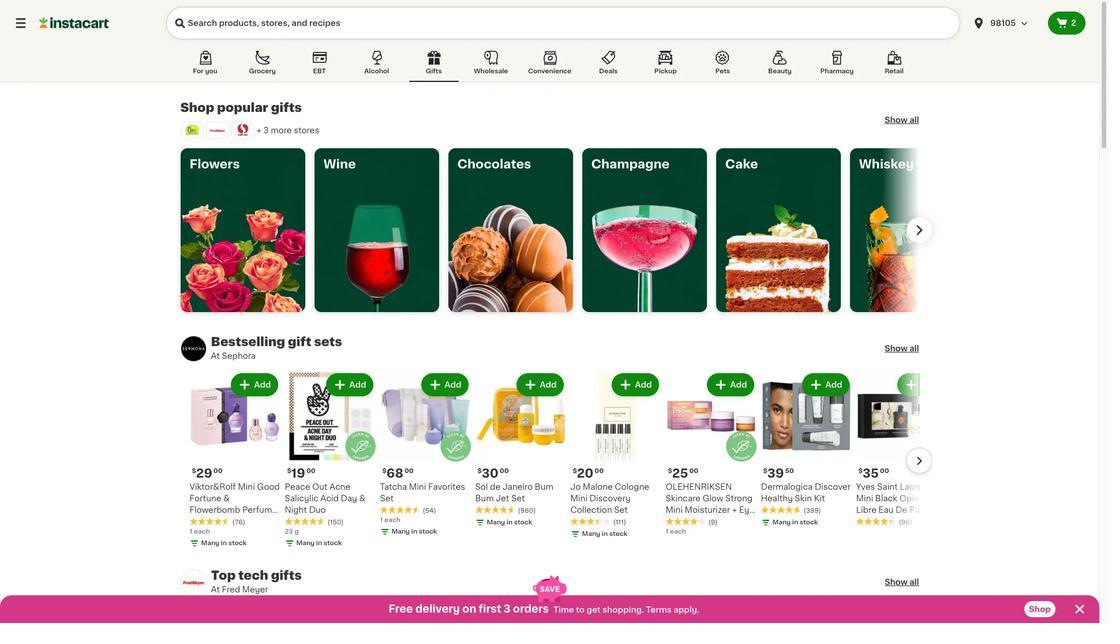 Task type: locate. For each thing, give the bounding box(es) containing it.
tab panel containing shop popular gifts
[[167, 101, 979, 624]]

00 for 35
[[880, 468, 889, 475]]

$ up 'jo'
[[573, 468, 577, 475]]

0 vertical spatial item carousel region
[[167, 371, 947, 551]]

duo
[[309, 506, 326, 514], [695, 518, 712, 526], [856, 518, 873, 526]]

janeiro
[[503, 483, 533, 491]]

bum right janeiro
[[535, 483, 554, 491]]

7 00 from the left
[[880, 468, 889, 475]]

set inside tatcha mini favorites set
[[380, 495, 394, 503]]

1 horizontal spatial &
[[359, 495, 366, 503]]

many down healthy
[[773, 520, 791, 526]]

at left fred
[[211, 586, 220, 594]]

& inside peace out acne salicylic acid day & night duo
[[359, 495, 366, 503]]

3 $ from the left
[[382, 468, 387, 475]]

3 all from the top
[[910, 578, 919, 587]]

1 98105 button from the left
[[965, 7, 1048, 39]]

2 gifts from the top
[[271, 570, 302, 582]]

3 show all from the top
[[885, 578, 919, 587]]

set down janeiro
[[511, 495, 525, 503]]

00 right 29
[[213, 468, 223, 475]]

$ inside $ 35 00
[[859, 468, 863, 475]]

shop inside button
[[1029, 606, 1051, 614]]

1 vertical spatial 3
[[504, 604, 511, 615]]

tile list cards carousel element
[[176, 144, 979, 317]]

1 horizontal spatial +
[[732, 506, 737, 514]]

product group containing 29
[[190, 371, 280, 551]]

save image
[[533, 576, 567, 602]]

libre
[[856, 506, 877, 514]]

+ 3 more stores link
[[180, 118, 319, 139]]

00 for 68
[[405, 468, 414, 475]]

1 vertical spatial show all
[[885, 345, 919, 353]]

00 inside $ 29 00
[[213, 468, 223, 475]]

mini down $ 68 00
[[409, 483, 426, 491]]

30
[[482, 468, 499, 480]]

mini down 'jo'
[[571, 495, 588, 503]]

0 horizontal spatial 3
[[264, 126, 269, 135]]

each down cream
[[670, 529, 686, 535]]

3 show from the top
[[885, 578, 908, 587]]

gifts up + 3 more stores
[[271, 102, 302, 114]]

$ 25 00
[[668, 468, 699, 480]]

1 each down "flowerbomb"
[[190, 529, 210, 535]]

00 inside $ 20 00
[[595, 468, 604, 475]]

29
[[196, 468, 212, 480]]

set down "flowerbomb"
[[190, 518, 203, 526]]

item carousel region
[[167, 371, 947, 551], [167, 605, 932, 624]]

gifts for top tech gifts at fred meyer
[[271, 570, 302, 582]]

stock down (399) on the bottom right of page
[[800, 520, 818, 526]]

flowers link
[[180, 148, 305, 312]]

2 vertical spatial show all
[[885, 578, 919, 587]]

2 & from the left
[[359, 495, 366, 503]]

2 horizontal spatial 1 each
[[666, 529, 686, 535]]

$ up the yves
[[859, 468, 863, 475]]

98105
[[991, 19, 1016, 27]]

show all for sets
[[885, 345, 919, 353]]

malone
[[583, 483, 613, 491]]

2 horizontal spatial duo
[[856, 518, 873, 526]]

2 horizontal spatial 1
[[666, 529, 669, 535]]

3 right first
[[504, 604, 511, 615]]

tab panel
[[167, 101, 979, 624]]

yves saint laurent mini black opium & libre eau de parfum duo
[[856, 483, 939, 526]]

add for 68
[[445, 381, 462, 389]]

product group containing 68
[[380, 371, 471, 539]]

0 vertical spatial gifts
[[271, 102, 302, 114]]

00 right 68
[[405, 468, 414, 475]]

time
[[554, 606, 574, 614]]

2 all from the top
[[910, 345, 919, 353]]

shop left close icon
[[1029, 606, 1051, 614]]

$ for 39
[[764, 468, 768, 475]]

1 vertical spatial show
[[885, 345, 908, 353]]

1 horizontal spatial 3
[[504, 604, 511, 615]]

show for gifts
[[885, 578, 908, 587]]

1
[[380, 517, 383, 524], [190, 529, 192, 535], [666, 529, 669, 535]]

gifts
[[271, 102, 302, 114], [271, 570, 302, 582]]

2
[[1072, 19, 1077, 27]]

3 & from the left
[[929, 495, 936, 503]]

1 horizontal spatial shop
[[1029, 606, 1051, 614]]

0 vertical spatial all
[[910, 116, 919, 124]]

add for 25
[[730, 381, 747, 389]]

2 98105 button from the left
[[972, 7, 1041, 39]]

0 vertical spatial show
[[885, 116, 908, 124]]

1 for 68
[[380, 517, 383, 524]]

0 horizontal spatial 1 each
[[190, 529, 210, 535]]

+ left eye
[[732, 506, 737, 514]]

0 vertical spatial +
[[257, 126, 262, 135]]

2 show all link from the top
[[885, 343, 919, 354]]

0 vertical spatial 3
[[264, 126, 269, 135]]

$ for 30
[[478, 468, 482, 475]]

shop for shop popular gifts
[[180, 102, 214, 114]]

0 vertical spatial show all link
[[885, 114, 919, 126]]

$ up peace
[[287, 468, 291, 475]]

2 00 from the left
[[307, 468, 316, 475]]

mini down the yves
[[856, 495, 874, 503]]

beauty
[[768, 68, 792, 74]]

mini up cream
[[666, 506, 683, 514]]

0 horizontal spatial +
[[257, 126, 262, 135]]

$ 20 00
[[573, 468, 604, 480]]

$ inside $ 25 00
[[668, 468, 672, 475]]

at inside top tech gifts at fred meyer
[[211, 586, 220, 594]]

wholesale
[[474, 68, 508, 74]]

1 vertical spatial at
[[211, 586, 220, 594]]

fred meyer image
[[180, 570, 206, 596]]

5 00 from the left
[[595, 468, 604, 475]]

+ inside olehenriksen skincare glow strong mini moisturizer + eye cream duo
[[732, 506, 737, 514]]

discovery
[[590, 495, 631, 503]]

duo inside the yves saint laurent mini black opium & libre eau de parfum duo
[[856, 518, 873, 526]]

$ up sol
[[478, 468, 482, 475]]

item carousel region containing 29
[[167, 371, 947, 551]]

0 vertical spatial show all
[[885, 116, 919, 124]]

None search field
[[166, 7, 961, 39]]

jo
[[571, 483, 581, 491]]

& up parfum
[[929, 495, 936, 503]]

1 horizontal spatial 1
[[380, 517, 383, 524]]

parfum
[[910, 506, 939, 514]]

2 at from the top
[[211, 586, 220, 594]]

gifts right tech
[[271, 570, 302, 582]]

00 right 35
[[880, 468, 889, 475]]

bestselling gift sets at sephora
[[211, 336, 342, 360]]

7 $ from the left
[[764, 468, 768, 475]]

0 horizontal spatial shop
[[180, 102, 214, 114]]

$ inside $ 29 00
[[192, 468, 196, 475]]

all
[[910, 116, 919, 124], [910, 345, 919, 353], [910, 578, 919, 587]]

0 horizontal spatial bum
[[475, 495, 494, 503]]

many down tatcha mini favorites set
[[392, 529, 410, 535]]

$ 29 00
[[192, 468, 223, 480]]

$ inside $ 39 50
[[764, 468, 768, 475]]

each down "flowerbomb"
[[194, 529, 210, 535]]

(399)
[[804, 508, 821, 514]]

product group
[[190, 371, 280, 551], [285, 371, 376, 551], [380, 371, 471, 539], [475, 371, 566, 530], [571, 371, 661, 542], [666, 371, 757, 537], [761, 371, 852, 530], [856, 371, 947, 528], [380, 605, 471, 624], [475, 605, 566, 624], [571, 605, 661, 624]]

terms
[[646, 606, 672, 614]]

deals
[[599, 68, 618, 74]]

& for 35
[[929, 495, 936, 503]]

add button
[[232, 375, 277, 395], [327, 375, 372, 395], [423, 375, 467, 395], [518, 375, 563, 395], [613, 375, 658, 395], [709, 375, 753, 395], [804, 375, 848, 395], [899, 375, 944, 395], [423, 609, 467, 624], [518, 609, 563, 624], [613, 609, 658, 624]]

$ inside $ 20 00
[[573, 468, 577, 475]]

add for 39
[[826, 381, 843, 389]]

00 right 19 at the bottom left of page
[[307, 468, 316, 475]]

1 horizontal spatial duo
[[695, 518, 712, 526]]

many in stock down (76)
[[201, 540, 247, 547]]

item carousel region containing add
[[167, 605, 932, 624]]

beauty button
[[755, 48, 805, 82]]

add
[[254, 381, 271, 389], [349, 381, 366, 389], [445, 381, 462, 389], [540, 381, 557, 389], [635, 381, 652, 389], [730, 381, 747, 389], [826, 381, 843, 389], [921, 381, 938, 389], [445, 615, 462, 623], [540, 615, 557, 623], [635, 615, 652, 623]]

1 vertical spatial +
[[732, 506, 737, 514]]

2 horizontal spatial &
[[929, 495, 936, 503]]

2 vertical spatial show all link
[[885, 577, 919, 588]]

popular
[[217, 102, 268, 114]]

tatcha mini favorites set
[[380, 483, 465, 503]]

00 right the 30
[[500, 468, 509, 475]]

pets button
[[698, 48, 748, 82]]

for you
[[193, 68, 218, 74]]

collection
[[571, 506, 612, 514]]

$ up tatcha
[[382, 468, 387, 475]]

6 00 from the left
[[690, 468, 699, 475]]

0 vertical spatial shop
[[180, 102, 214, 114]]

mini inside the yves saint laurent mini black opium & libre eau de parfum duo
[[856, 495, 874, 503]]

duo down "moisturizer"
[[695, 518, 712, 526]]

1 for 29
[[190, 529, 192, 535]]

1 & from the left
[[223, 495, 230, 503]]

1 vertical spatial shop
[[1029, 606, 1051, 614]]

add button for 30
[[518, 375, 563, 395]]

duo down acid
[[309, 506, 326, 514]]

$ left 50
[[764, 468, 768, 475]]

3 left the more
[[264, 126, 269, 135]]

1 gifts from the top
[[271, 102, 302, 114]]

$ up skincare at the bottom of the page
[[668, 468, 672, 475]]

item carousel region for top tech gifts
[[167, 605, 932, 624]]

1 item carousel region from the top
[[167, 371, 947, 551]]

2 show all from the top
[[885, 345, 919, 353]]

1 down cream
[[666, 529, 669, 535]]

0 horizontal spatial &
[[223, 495, 230, 503]]

add button for 20
[[613, 375, 658, 395]]

8 $ from the left
[[859, 468, 863, 475]]

2 item carousel region from the top
[[167, 605, 932, 624]]

1 each for 29
[[190, 529, 210, 535]]

6 $ from the left
[[668, 468, 672, 475]]

1 at from the top
[[211, 352, 220, 360]]

19
[[291, 468, 305, 480]]

gifts inside top tech gifts at fred meyer
[[271, 570, 302, 582]]

product group containing 20
[[571, 371, 661, 542]]

00 inside $ 25 00
[[690, 468, 699, 475]]

deals button
[[584, 48, 633, 82]]

1 show from the top
[[885, 116, 908, 124]]

(96)
[[899, 520, 913, 526]]

add button for 35
[[899, 375, 944, 395]]

at for bestselling gift sets
[[211, 352, 220, 360]]

00 inside $ 30 00
[[500, 468, 509, 475]]

shop popular gifts
[[180, 102, 302, 114]]

4 $ from the left
[[478, 468, 482, 475]]

2 vertical spatial show
[[885, 578, 908, 587]]

1 down "flowerbomb"
[[190, 529, 192, 535]]

1 vertical spatial all
[[910, 345, 919, 353]]

set down tatcha
[[380, 495, 394, 503]]

black
[[876, 495, 898, 503]]

bum down sol
[[475, 495, 494, 503]]

at right the sephora icon
[[211, 352, 220, 360]]

cologne
[[615, 483, 650, 491]]

retail button
[[870, 48, 919, 82]]

each
[[384, 517, 401, 524], [194, 529, 210, 535], [670, 529, 686, 535]]

2 $ from the left
[[287, 468, 291, 475]]

cream
[[666, 518, 693, 526]]

(960)
[[518, 508, 536, 514]]

00 right 25
[[690, 468, 699, 475]]

1 down tatcha
[[380, 517, 383, 524]]

&
[[223, 495, 230, 503], [359, 495, 366, 503], [929, 495, 936, 503]]

each for 68
[[384, 517, 401, 524]]

1 vertical spatial show all link
[[885, 343, 919, 354]]

1 each down cream
[[666, 529, 686, 535]]

many down collection
[[582, 531, 601, 537]]

stock down (111)
[[610, 531, 628, 537]]

$ 39 50
[[764, 468, 794, 480]]

1 horizontal spatial 1 each
[[380, 517, 401, 524]]

first
[[479, 604, 501, 615]]

opium
[[900, 495, 927, 503]]

gifts for shop popular gifts
[[271, 102, 302, 114]]

1 vertical spatial gifts
[[271, 570, 302, 582]]

$ up viktor&rolf
[[192, 468, 196, 475]]

0 horizontal spatial each
[[194, 529, 210, 535]]

at inside bestselling gift sets at sephora
[[211, 352, 220, 360]]

salicylic
[[285, 495, 319, 503]]

in
[[507, 520, 513, 526], [793, 520, 798, 526], [412, 529, 417, 535], [602, 531, 608, 537], [221, 540, 227, 547], [316, 540, 322, 547]]

shop up qfc logo
[[180, 102, 214, 114]]

stock down the (960) in the left bottom of the page
[[514, 520, 533, 526]]

to
[[576, 606, 585, 614]]

duo down libre
[[856, 518, 873, 526]]

00 for 29
[[213, 468, 223, 475]]

(111)
[[613, 520, 626, 526]]

2 horizontal spatial each
[[670, 529, 686, 535]]

duo inside peace out acne salicylic acid day & night duo
[[309, 506, 326, 514]]

0 horizontal spatial duo
[[309, 506, 326, 514]]

many in stock down (111)
[[582, 531, 628, 537]]

pharmacy button
[[813, 48, 862, 82]]

1 horizontal spatial each
[[384, 517, 401, 524]]

whiskey
[[859, 158, 914, 170]]

1 vertical spatial item carousel region
[[167, 605, 932, 624]]

get
[[587, 606, 601, 614]]

stock down (54)
[[419, 529, 437, 535]]

1 vertical spatial bum
[[475, 495, 494, 503]]

00 for 20
[[595, 468, 604, 475]]

$ inside $ 19 00
[[287, 468, 291, 475]]

3 show all link from the top
[[885, 577, 919, 588]]

many in stock down the 'g'
[[296, 540, 342, 547]]

0 vertical spatial bum
[[535, 483, 554, 491]]

show for sets
[[885, 345, 908, 353]]

add button for 68
[[423, 375, 467, 395]]

$ for 29
[[192, 468, 196, 475]]

top tech gifts at fred meyer
[[211, 570, 302, 594]]

add button for 19
[[327, 375, 372, 395]]

olehenriksen skincare glow strong mini moisturizer + eye cream duo
[[666, 483, 755, 526]]

each down tatcha
[[384, 517, 401, 524]]

00 right 20 on the right
[[595, 468, 604, 475]]

$ inside $ 68 00
[[382, 468, 387, 475]]

+ right safeway logo on the top of page
[[257, 126, 262, 135]]

00 inside $ 19 00
[[307, 468, 316, 475]]

& right day
[[359, 495, 366, 503]]

1 00 from the left
[[213, 468, 223, 475]]

0 horizontal spatial 1
[[190, 529, 192, 535]]

00 inside $ 68 00
[[405, 468, 414, 475]]

5 $ from the left
[[573, 468, 577, 475]]

2 show from the top
[[885, 345, 908, 353]]

free
[[389, 604, 413, 615]]

bestselling
[[211, 336, 285, 348]]

stock down (76)
[[228, 540, 247, 547]]

product group containing 39
[[761, 371, 852, 530]]

00 inside $ 35 00
[[880, 468, 889, 475]]

2 button
[[1048, 12, 1086, 35]]

set up (111)
[[614, 506, 628, 514]]

jet
[[496, 495, 509, 503]]

$ for 19
[[287, 468, 291, 475]]

& up "flowerbomb"
[[223, 495, 230, 503]]

1 $ from the left
[[192, 468, 196, 475]]

& inside the yves saint laurent mini black opium & libre eau de parfum duo
[[929, 495, 936, 503]]

out
[[312, 483, 328, 491]]

0 vertical spatial at
[[211, 352, 220, 360]]

tatcha
[[380, 483, 407, 491]]

add for 29
[[254, 381, 271, 389]]

acne
[[330, 483, 351, 491]]

4 00 from the left
[[500, 468, 509, 475]]

2 vertical spatial all
[[910, 578, 919, 587]]

add for 20
[[635, 381, 652, 389]]

$ inside $ 30 00
[[478, 468, 482, 475]]

set
[[380, 495, 394, 503], [511, 495, 525, 503], [614, 506, 628, 514], [190, 518, 203, 526]]

98105 button
[[965, 7, 1048, 39], [972, 7, 1041, 39]]

3 00 from the left
[[405, 468, 414, 475]]

mini left good
[[238, 483, 255, 491]]

$ 19 00
[[287, 468, 316, 480]]

$ 35 00
[[859, 468, 889, 480]]

1 each down tatcha
[[380, 517, 401, 524]]

1 show all from the top
[[885, 116, 919, 124]]

favorites
[[428, 483, 465, 491]]



Task type: describe. For each thing, give the bounding box(es) containing it.
50
[[785, 468, 794, 475]]

instacart image
[[39, 16, 109, 30]]

set inside viktor&rolf mini good fortune & flowerbomb perfume set
[[190, 518, 203, 526]]

convenience
[[528, 68, 572, 74]]

00 for 19
[[307, 468, 316, 475]]

$ for 20
[[573, 468, 577, 475]]

wholesale button
[[466, 48, 516, 82]]

at for top tech gifts
[[211, 586, 220, 594]]

mini inside tatcha mini favorites set
[[409, 483, 426, 491]]

pickup
[[655, 68, 677, 74]]

laurent
[[900, 483, 931, 491]]

add button for 29
[[232, 375, 277, 395]]

wine
[[324, 158, 356, 170]]

apply.
[[674, 606, 700, 614]]

pets
[[716, 68, 730, 74]]

+ 3 more stores
[[257, 126, 319, 135]]

39
[[768, 468, 784, 480]]

for
[[193, 68, 204, 74]]

alcohol button
[[352, 48, 402, 82]]

$ for 68
[[382, 468, 387, 475]]

for you button
[[180, 48, 230, 82]]

show all for gifts
[[885, 578, 919, 587]]

1 all from the top
[[910, 116, 919, 124]]

23
[[285, 529, 293, 535]]

1 each for 68
[[380, 517, 401, 524]]

grocery button
[[238, 48, 287, 82]]

product group containing 35
[[856, 371, 947, 528]]

you
[[205, 68, 218, 74]]

pharmacy
[[821, 68, 854, 74]]

Search field
[[166, 7, 961, 39]]

item carousel region for bestselling gift sets
[[167, 371, 947, 551]]

set inside jo malone cologne mini discovery collection set
[[614, 506, 628, 514]]

1 each for 25
[[666, 529, 686, 535]]

cake
[[725, 158, 758, 170]]

each for 25
[[670, 529, 686, 535]]

peace out acne salicylic acid day & night duo
[[285, 483, 366, 514]]

all for bestselling gift sets
[[910, 345, 919, 353]]

1 horizontal spatial bum
[[535, 483, 554, 491]]

next image
[[911, 223, 925, 237]]

flowerbomb
[[190, 506, 240, 514]]

$ for 25
[[668, 468, 672, 475]]

$ 68 00
[[382, 468, 414, 480]]

sephora image
[[180, 336, 206, 362]]

glow
[[703, 495, 724, 503]]

mini inside olehenriksen skincare glow strong mini moisturizer + eye cream duo
[[666, 506, 683, 514]]

23 g
[[285, 529, 299, 535]]

& inside viktor&rolf mini good fortune & flowerbomb perfume set
[[223, 495, 230, 503]]

many down jet
[[487, 520, 505, 526]]

champagne link
[[582, 148, 707, 312]]

delivery
[[416, 604, 460, 615]]

35
[[863, 468, 879, 480]]

gift
[[288, 336, 312, 348]]

3 inside + 3 more stores link
[[264, 126, 269, 135]]

add for 30
[[540, 381, 557, 389]]

viktor&rolf
[[190, 483, 236, 491]]

all for top tech gifts
[[910, 578, 919, 587]]

product group containing 19
[[285, 371, 376, 551]]

shop categories tab list
[[180, 48, 919, 82]]

gifts button
[[409, 48, 459, 82]]

dermalogica discover healthy skin kit
[[761, 483, 851, 503]]

perfume
[[242, 506, 277, 514]]

saint
[[878, 483, 898, 491]]

safeway logo image
[[234, 122, 251, 139]]

gifts
[[426, 68, 442, 74]]

(54)
[[423, 508, 436, 514]]

skin
[[795, 495, 812, 503]]

on
[[462, 604, 476, 615]]

add for 35
[[921, 381, 938, 389]]

$ for 35
[[859, 468, 863, 475]]

acid
[[321, 495, 339, 503]]

00 for 30
[[500, 468, 509, 475]]

set inside sol de janeiro bum bum jet set
[[511, 495, 525, 503]]

shopping.
[[603, 606, 644, 614]]

jo malone cologne mini discovery collection set
[[571, 483, 650, 514]]

add button for 25
[[709, 375, 753, 395]]

ebt button
[[295, 48, 344, 82]]

(9)
[[709, 520, 718, 526]]

product group containing 25
[[666, 371, 757, 537]]

stores
[[294, 126, 319, 135]]

mini inside jo malone cologne mini discovery collection set
[[571, 495, 588, 503]]

pickup button
[[641, 48, 691, 82]]

many in stock down (399) on the bottom right of page
[[773, 520, 818, 526]]

each for 29
[[194, 529, 210, 535]]

show all link for gifts
[[885, 577, 919, 588]]

olehenriksen
[[666, 483, 732, 491]]

chocolates link
[[448, 148, 573, 312]]

sol
[[475, 483, 488, 491]]

shop for shop
[[1029, 606, 1051, 614]]

whiskey link
[[850, 148, 975, 312]]

healthy
[[761, 495, 793, 503]]

add button for 39
[[804, 375, 848, 395]]

viktor&rolf mini good fortune & flowerbomb perfume set
[[190, 483, 280, 526]]

eau
[[879, 506, 894, 514]]

meyer
[[242, 586, 268, 594]]

dermalogica
[[761, 483, 813, 491]]

many in stock down (54)
[[392, 529, 437, 535]]

skincare
[[666, 495, 701, 503]]

00 for 25
[[690, 468, 699, 475]]

yves
[[856, 483, 875, 491]]

& for 19
[[359, 495, 366, 503]]

more
[[271, 126, 292, 135]]

1 for 25
[[666, 529, 669, 535]]

$ 30 00
[[478, 468, 509, 480]]

show all link for sets
[[885, 343, 919, 354]]

many down "flowerbomb"
[[201, 540, 219, 547]]

fortune
[[190, 495, 221, 503]]

grocery
[[249, 68, 276, 74]]

g
[[295, 529, 299, 535]]

25
[[672, 468, 688, 480]]

qfc logo image
[[183, 122, 201, 139]]

add for 19
[[349, 381, 366, 389]]

(150)
[[328, 520, 344, 526]]

close image
[[1073, 603, 1087, 617]]

mini inside viktor&rolf mini good fortune & flowerbomb perfume set
[[238, 483, 255, 491]]

shop button
[[1025, 602, 1056, 618]]

many down the 'g'
[[296, 540, 315, 547]]

day
[[341, 495, 357, 503]]

top
[[211, 570, 236, 582]]

retail
[[885, 68, 904, 74]]

fred meyer logo image
[[209, 122, 226, 139]]

duo inside olehenriksen skincare glow strong mini moisturizer + eye cream duo
[[695, 518, 712, 526]]

de
[[896, 506, 908, 514]]

flowers
[[190, 158, 240, 170]]

free delivery on first 3 orders time to get shopping. terms apply.
[[389, 604, 700, 615]]

cake link
[[716, 148, 841, 312]]

product group containing 30
[[475, 371, 566, 530]]

68
[[387, 468, 404, 480]]

stock down (150)
[[324, 540, 342, 547]]

strong
[[726, 495, 753, 503]]

1 show all link from the top
[[885, 114, 919, 126]]

convenience button
[[524, 48, 576, 82]]

alcohol
[[364, 68, 389, 74]]

many in stock down the (960) in the left bottom of the page
[[487, 520, 533, 526]]



Task type: vqa. For each thing, say whether or not it's contained in the screenshot.
'guarantee'
no



